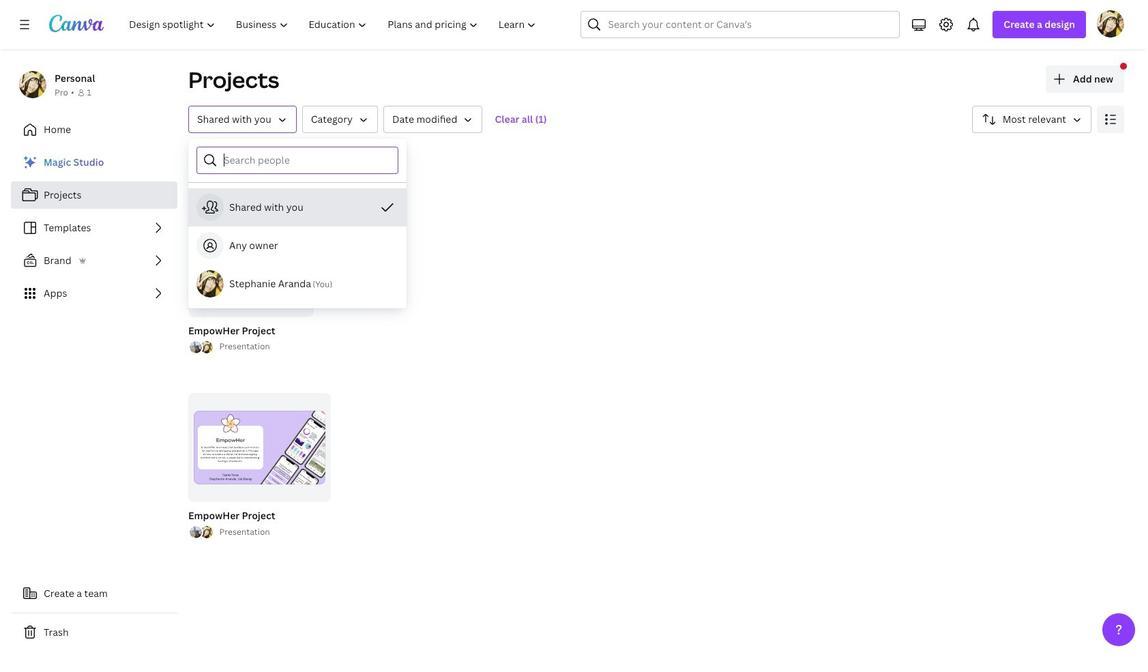 Task type: describe. For each thing, give the bounding box(es) containing it.
Owner button
[[188, 106, 297, 133]]

1 vertical spatial list
[[188, 340, 214, 355]]

2 vertical spatial list
[[188, 525, 214, 540]]

stephanie aranda image
[[1097, 10, 1124, 38]]

Sort by button
[[972, 106, 1092, 133]]

Search search field
[[608, 12, 873, 38]]

Date modified button
[[383, 106, 483, 133]]



Task type: locate. For each thing, give the bounding box(es) containing it.
top level navigation element
[[120, 11, 548, 38]]

list
[[11, 149, 177, 307], [188, 340, 214, 355], [188, 525, 214, 540]]

Category button
[[302, 106, 378, 133]]

list box
[[188, 188, 407, 303]]

3 option from the top
[[188, 265, 407, 303]]

group
[[186, 220, 314, 355], [188, 220, 314, 317], [186, 393, 331, 540], [188, 393, 331, 502]]

1 option from the top
[[188, 188, 407, 227]]

option
[[188, 188, 407, 227], [188, 227, 407, 265], [188, 265, 407, 303]]

Search people search field
[[224, 147, 390, 173]]

2 option from the top
[[188, 227, 407, 265]]

None search field
[[581, 11, 900, 38]]

0 vertical spatial list
[[11, 149, 177, 307]]



Task type: vqa. For each thing, say whether or not it's contained in the screenshot.
the bottommost list
yes



